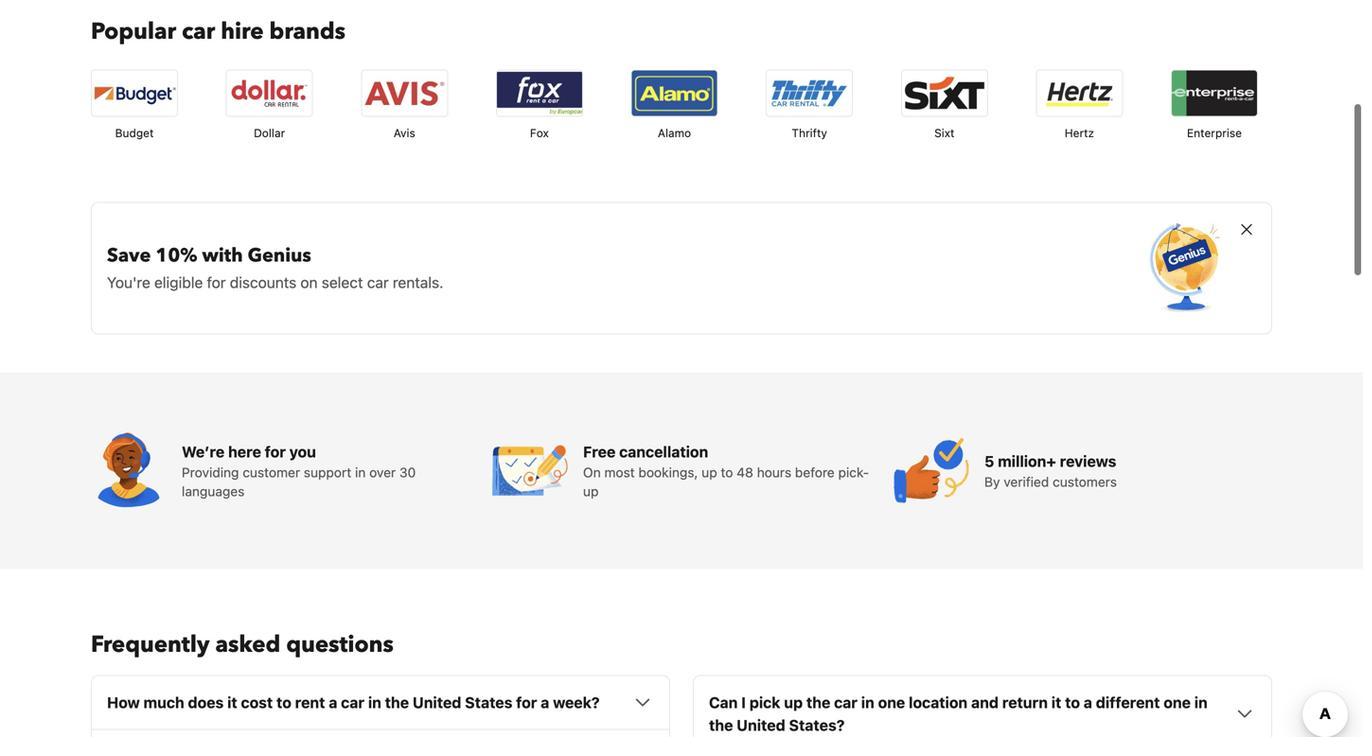 Task type: locate. For each thing, give the bounding box(es) containing it.
car right select at the top of the page
[[367, 273, 389, 291]]

for inside save 10% with genius you're eligible for discounts on select car rentals.
[[207, 273, 226, 291]]

2 horizontal spatial up
[[784, 694, 803, 712]]

in right rent
[[368, 694, 381, 712]]

united down pick
[[737, 717, 786, 735]]

alamo logo image
[[632, 70, 717, 116]]

genius
[[248, 243, 311, 269]]

1 horizontal spatial for
[[265, 443, 286, 461]]

popular car hire brands
[[91, 16, 346, 47]]

1 vertical spatial for
[[265, 443, 286, 461]]

save
[[107, 243, 151, 269]]

in
[[355, 465, 366, 480], [368, 694, 381, 712], [862, 694, 875, 712], [1195, 694, 1208, 712]]

can i pick up the car in one location and return it to a different one in the united states?
[[709, 694, 1208, 735]]

1 horizontal spatial to
[[721, 465, 733, 480]]

united inside can i pick up the car in one location and return it to a different one in the united states?
[[737, 717, 786, 735]]

0 horizontal spatial one
[[878, 694, 906, 712]]

location
[[909, 694, 968, 712]]

up right pick
[[784, 694, 803, 712]]

united left states
[[413, 694, 462, 712]]

the
[[385, 694, 409, 712], [807, 694, 831, 712], [709, 717, 733, 735]]

you're
[[107, 273, 150, 291]]

one left location
[[878, 694, 906, 712]]

one right different
[[1164, 694, 1191, 712]]

can i pick up the car in one location and return it to a different one in the united states? button
[[709, 692, 1257, 737]]

2 vertical spatial for
[[516, 694, 537, 712]]

to
[[721, 465, 733, 480], [277, 694, 292, 712], [1065, 694, 1080, 712]]

hertz
[[1065, 126, 1095, 139]]

save 10% with genius you're eligible for discounts on select car rentals.
[[107, 243, 444, 291]]

1 horizontal spatial one
[[1164, 694, 1191, 712]]

car right rent
[[341, 694, 365, 712]]

for down with
[[207, 273, 226, 291]]

10%
[[156, 243, 197, 269]]

reviews
[[1060, 452, 1117, 470]]

over
[[369, 465, 396, 480]]

car up states?
[[834, 694, 858, 712]]

to right return on the right
[[1065, 694, 1080, 712]]

it left cost
[[227, 694, 237, 712]]

up inside can i pick up the car in one location and return it to a different one in the united states?
[[784, 694, 803, 712]]

enterprise logo image
[[1172, 70, 1258, 116]]

the up states?
[[807, 694, 831, 712]]

asked
[[215, 630, 281, 661]]

0 horizontal spatial for
[[207, 273, 226, 291]]

0 vertical spatial for
[[207, 273, 226, 291]]

it
[[227, 694, 237, 712], [1052, 694, 1062, 712]]

to left rent
[[277, 694, 292, 712]]

how much does it cost to rent a car in the united states for a week?
[[107, 694, 600, 712]]

in left over
[[355, 465, 366, 480]]

it inside how much does it cost to rent a car in the united states for a week? dropdown button
[[227, 694, 237, 712]]

a left different
[[1084, 694, 1093, 712]]

questions
[[286, 630, 394, 661]]

0 horizontal spatial it
[[227, 694, 237, 712]]

verified
[[1004, 474, 1050, 490]]

frequently
[[91, 630, 210, 661]]

fox logo image
[[497, 70, 582, 116]]

enterprise
[[1187, 126, 1242, 139]]

for up customer
[[265, 443, 286, 461]]

for
[[207, 273, 226, 291], [265, 443, 286, 461], [516, 694, 537, 712]]

to left 48
[[721, 465, 733, 480]]

a left the 'week?'
[[541, 694, 550, 712]]

before
[[795, 465, 835, 480]]

a
[[329, 694, 337, 712], [541, 694, 550, 712], [1084, 694, 1093, 712]]

free cancellation image
[[492, 433, 568, 509]]

by
[[985, 474, 1000, 490]]

it right return on the right
[[1052, 694, 1062, 712]]

up down on at the left bottom
[[583, 484, 599, 499]]

united
[[413, 694, 462, 712], [737, 717, 786, 735]]

0 horizontal spatial the
[[385, 694, 409, 712]]

1 horizontal spatial it
[[1052, 694, 1062, 712]]

a right rent
[[329, 694, 337, 712]]

0 vertical spatial up
[[702, 465, 717, 480]]

2 vertical spatial up
[[784, 694, 803, 712]]

1 it from the left
[[227, 694, 237, 712]]

return
[[1003, 694, 1048, 712]]

1 horizontal spatial united
[[737, 717, 786, 735]]

the down questions
[[385, 694, 409, 712]]

pick
[[750, 694, 781, 712]]

2 horizontal spatial for
[[516, 694, 537, 712]]

can
[[709, 694, 738, 712]]

for right states
[[516, 694, 537, 712]]

0 horizontal spatial a
[[329, 694, 337, 712]]

car left hire
[[182, 16, 215, 47]]

3 a from the left
[[1084, 694, 1093, 712]]

we're
[[182, 443, 225, 461]]

up
[[702, 465, 717, 480], [583, 484, 599, 499], [784, 694, 803, 712]]

car
[[182, 16, 215, 47], [367, 273, 389, 291], [341, 694, 365, 712], [834, 694, 858, 712]]

1 vertical spatial united
[[737, 717, 786, 735]]

support
[[304, 465, 352, 480]]

eligible
[[154, 273, 203, 291]]

for inside dropdown button
[[516, 694, 537, 712]]

1 vertical spatial up
[[583, 484, 599, 499]]

up left 48
[[702, 465, 717, 480]]

0 vertical spatial united
[[413, 694, 462, 712]]

rentals.
[[393, 273, 444, 291]]

2 horizontal spatial a
[[1084, 694, 1093, 712]]

2 horizontal spatial to
[[1065, 694, 1080, 712]]

customer
[[243, 465, 300, 480]]

dollar
[[254, 126, 285, 139]]

1 horizontal spatial a
[[541, 694, 550, 712]]

dollar logo image
[[227, 70, 312, 116]]

fox
[[530, 126, 549, 139]]

in left location
[[862, 694, 875, 712]]

2 a from the left
[[541, 694, 550, 712]]

0 horizontal spatial up
[[583, 484, 599, 499]]

one
[[878, 694, 906, 712], [1164, 694, 1191, 712]]

bookings,
[[639, 465, 698, 480]]

in inside we're here for you providing customer support in over 30 languages
[[355, 465, 366, 480]]

0 horizontal spatial to
[[277, 694, 292, 712]]

the down can
[[709, 717, 733, 735]]

2 it from the left
[[1052, 694, 1062, 712]]

much
[[143, 694, 184, 712]]



Task type: vqa. For each thing, say whether or not it's contained in the screenshot.
and
yes



Task type: describe. For each thing, give the bounding box(es) containing it.
alamo
[[658, 126, 691, 139]]

we're here for you providing customer support in over 30 languages
[[182, 443, 416, 499]]

5
[[985, 452, 995, 470]]

sixt logo image
[[902, 70, 987, 116]]

1 horizontal spatial up
[[702, 465, 717, 480]]

rent
[[295, 694, 325, 712]]

car inside can i pick up the car in one location and return it to a different one in the united states?
[[834, 694, 858, 712]]

thrifty
[[792, 126, 827, 139]]

hire
[[221, 16, 264, 47]]

how much does it cost to rent a car in the united states for a week? button
[[107, 692, 654, 714]]

hertz logo image
[[1037, 70, 1122, 116]]

in right different
[[1195, 694, 1208, 712]]

select
[[322, 273, 363, 291]]

cost
[[241, 694, 273, 712]]

on
[[583, 465, 601, 480]]

does
[[188, 694, 224, 712]]

1 horizontal spatial the
[[709, 717, 733, 735]]

it inside can i pick up the car in one location and return it to a different one in the united states?
[[1052, 694, 1062, 712]]

discounts
[[230, 273, 297, 291]]

states?
[[789, 717, 845, 735]]

thrifty logo image
[[767, 70, 852, 116]]

hours
[[757, 465, 792, 480]]

providing
[[182, 465, 239, 480]]

different
[[1096, 694, 1160, 712]]

5 million+ reviews by verified customers
[[985, 452, 1117, 490]]

free
[[583, 443, 616, 461]]

on
[[301, 273, 318, 291]]

avis
[[394, 126, 415, 139]]

budget logo image
[[92, 70, 177, 116]]

with
[[202, 243, 243, 269]]

pick-
[[839, 465, 869, 480]]

week?
[[553, 694, 600, 712]]

to inside free cancellation on most bookings, up to 48 hours before pick- up
[[721, 465, 733, 480]]

most
[[605, 465, 635, 480]]

languages
[[182, 484, 245, 499]]

for inside we're here for you providing customer support in over 30 languages
[[265, 443, 286, 461]]

2 one from the left
[[1164, 694, 1191, 712]]

5 million+ reviews image
[[894, 433, 970, 509]]

states
[[465, 694, 513, 712]]

and
[[972, 694, 999, 712]]

1 a from the left
[[329, 694, 337, 712]]

customers
[[1053, 474, 1117, 490]]

a inside can i pick up the car in one location and return it to a different one in the united states?
[[1084, 694, 1093, 712]]

how
[[107, 694, 140, 712]]

30
[[400, 465, 416, 480]]

48
[[737, 465, 754, 480]]

cancellation
[[619, 443, 709, 461]]

1 one from the left
[[878, 694, 906, 712]]

budget
[[115, 126, 154, 139]]

free cancellation on most bookings, up to 48 hours before pick- up
[[583, 443, 869, 499]]

2 horizontal spatial the
[[807, 694, 831, 712]]

car inside save 10% with genius you're eligible for discounts on select car rentals.
[[367, 273, 389, 291]]

you
[[289, 443, 316, 461]]

brands
[[269, 16, 346, 47]]

to inside can i pick up the car in one location and return it to a different one in the united states?
[[1065, 694, 1080, 712]]

i
[[742, 694, 746, 712]]

here
[[228, 443, 261, 461]]

avis logo image
[[362, 70, 447, 116]]

sixt
[[935, 126, 955, 139]]

popular
[[91, 16, 176, 47]]

million+
[[998, 452, 1057, 470]]

frequently asked questions
[[91, 630, 394, 661]]

we're here for you image
[[91, 433, 167, 509]]

0 horizontal spatial united
[[413, 694, 462, 712]]



